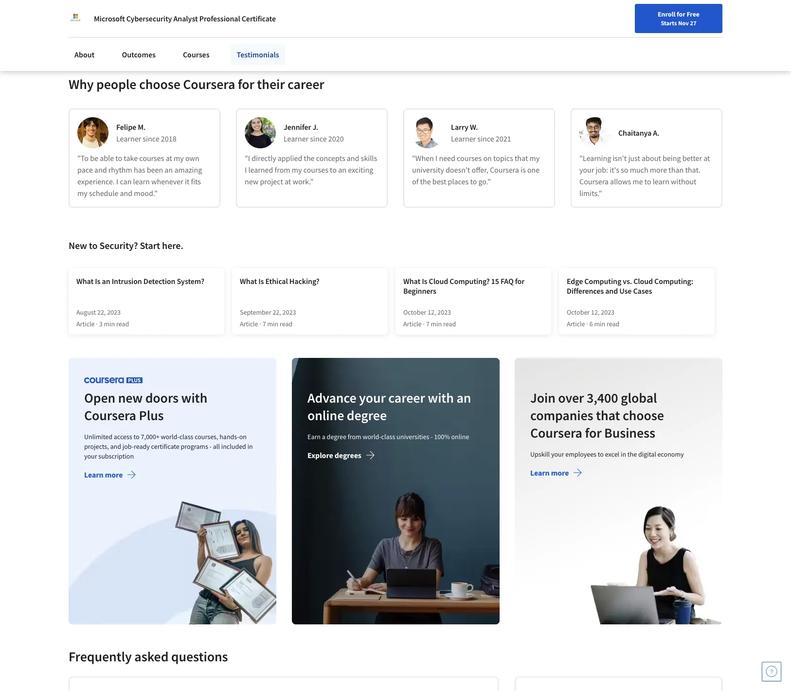 Task type: describe. For each thing, give the bounding box(es) containing it.
much
[[630, 165, 649, 175]]

900
[[141, 7, 156, 19]]

world- for from
[[363, 433, 381, 441]]

article for what is an intrusion detection system?
[[76, 320, 95, 329]]

october 12, 2023 article · 6 min read
[[567, 308, 620, 329]]

0 horizontal spatial choose
[[139, 75, 180, 93]]

coursera inside "when i need courses on topics that my university doesn't offer, coursera is one of the best places to go."
[[490, 165, 519, 175]]

22, for an
[[97, 308, 106, 317]]

your inside "learning isn't just about being better at your job: it's so much more than that. coursera allows me to learn without limits."
[[580, 165, 595, 175]]

since for m.
[[143, 134, 159, 144]]

degree inside advance your career with an online degree
[[347, 407, 387, 424]]

what for what is an intrusion detection system?
[[76, 276, 94, 286]]

· for what is cloud computing? 15 faq for beginners
[[423, 320, 425, 329]]

concepts
[[316, 153, 345, 163]]

able
[[100, 153, 114, 163]]

hacking?
[[290, 276, 320, 286]]

about link
[[69, 44, 100, 65]]

amazing
[[174, 165, 202, 175]]

enroll for free starts nov 27
[[658, 10, 700, 27]]

and inside edge computing vs. cloud computing: differences and use cases
[[606, 286, 618, 296]]

intrusion
[[112, 276, 142, 286]]

article for edge computing vs. cloud computing: differences and use cases
[[567, 320, 585, 329]]

22, for ethical
[[273, 308, 281, 317]]

go."
[[479, 177, 491, 186]]

to inside "learning isn't just about being better at your job: it's so much more than that. coursera allows me to learn without limits."
[[645, 177, 652, 186]]

testimonials
[[237, 50, 279, 59]]

can
[[120, 177, 132, 186]]

open
[[84, 389, 115, 407]]

free
[[687, 10, 700, 18]]

explore degrees link
[[307, 451, 375, 462]]

my left own
[[174, 153, 184, 163]]

hours
[[129, 23, 146, 32]]

about
[[642, 153, 661, 163]]

exam
[[158, 7, 180, 19]]

my inside "i directly applied the concepts and skills i learned from my courses to an exciting new project at work."
[[292, 165, 302, 175]]

· for edge computing vs. cloud computing: differences and use cases
[[587, 320, 588, 329]]

1 horizontal spatial in
[[621, 450, 627, 459]]

w.
[[470, 122, 478, 132]]

an inside "to be able to take courses at my own pace and rhythm has been an amazing experience. i can learn whenever it fits my schedule and mood."
[[165, 165, 173, 175]]

chaitanya a.
[[619, 128, 660, 138]]

2023 for vs.
[[601, 308, 615, 317]]

ready
[[134, 442, 150, 451]]

for inside enroll for free starts nov 27
[[677, 10, 686, 18]]

article for what is cloud computing? 15 faq for beginners
[[404, 320, 422, 329]]

microsoft for cybersecurity
[[94, 14, 125, 23]]

hands-
[[220, 433, 239, 441]]

in inside the unlimited access to 7,000+ world-class courses, hands-on projects, and job-ready certificate programs - all included in your subscription
[[248, 442, 253, 451]]

"to be able to take courses at my own pace and rhythm has been an amazing experience. i can learn whenever it fits my schedule and mood."
[[77, 153, 202, 198]]

earn a degree from world-class universities - 100% online
[[307, 433, 469, 441]]

choose inside join over 3,400 global companies that choose coursera for business
[[623, 407, 665, 424]]

to right new on the left of page
[[89, 239, 98, 252]]

upskill
[[531, 450, 550, 459]]

1 horizontal spatial learn more link
[[531, 468, 583, 480]]

min for cloud
[[431, 320, 442, 329]]

here.
[[162, 239, 183, 252]]

since for j.
[[310, 134, 327, 144]]

edge
[[567, 276, 583, 286]]

new to security? start here.
[[69, 239, 183, 252]]

my inside "when i need courses on topics that my university doesn't offer, coursera is one of the best places to go."
[[530, 153, 540, 163]]

1 button
[[652, 6, 680, 30]]

be
[[90, 153, 98, 163]]

it's
[[610, 165, 620, 175]]

start
[[140, 239, 160, 252]]

earn
[[307, 433, 321, 441]]

schedule
[[89, 188, 118, 198]]

that inside "when i need courses on topics that my university doesn't offer, coursera is one of the best places to go."
[[515, 153, 528, 163]]

your right upskill at the right bottom
[[552, 450, 565, 459]]

all
[[213, 442, 220, 451]]

coursera inside open new doors with coursera plus
[[84, 407, 136, 424]]

0 horizontal spatial learn more link
[[84, 470, 137, 482]]

explore degrees
[[307, 451, 361, 460]]

your inside the unlimited access to 7,000+ world-class courses, hands-on projects, and job-ready certificate programs - all included in your subscription
[[84, 452, 97, 461]]

1 vertical spatial from
[[348, 433, 361, 441]]

coursera inside join over 3,400 global companies that choose coursera for business
[[531, 424, 583, 442]]

directly
[[252, 153, 276, 163]]

· for what is ethical hacking?
[[260, 320, 261, 329]]

i inside "i directly applied the concepts and skills i learned from my courses to an exciting new project at work."
[[245, 165, 247, 175]]

access
[[114, 433, 132, 441]]

27
[[690, 19, 697, 27]]

why
[[69, 75, 94, 93]]

j.
[[313, 122, 318, 132]]

professional
[[199, 14, 240, 23]]

their
[[257, 75, 285, 93]]

my down experience.
[[77, 188, 87, 198]]

what for what is ethical hacking?
[[240, 276, 257, 286]]

applied
[[278, 153, 302, 163]]

2 horizontal spatial the
[[628, 450, 637, 459]]

2021
[[496, 134, 511, 144]]

courses inside "i directly applied the concepts and skills i learned from my courses to an exciting new project at work."
[[304, 165, 329, 175]]

0 horizontal spatial more
[[105, 470, 123, 480]]

edge computing vs. cloud computing: differences and use cases
[[567, 276, 694, 296]]

doesn't
[[446, 165, 470, 175]]

microsoft for sc-
[[87, 7, 125, 19]]

cloud inside what is cloud computing? 15 faq for beginners
[[429, 276, 448, 286]]

computing?
[[450, 276, 490, 286]]

at for courses
[[166, 153, 172, 163]]

what for what is cloud computing? 15 faq for beginners
[[404, 276, 421, 286]]

unlimited
[[84, 433, 112, 441]]

m.
[[138, 122, 146, 132]]

explore
[[307, 451, 333, 460]]

learned
[[248, 165, 273, 175]]

larry
[[451, 122, 469, 132]]

coursera down courses link
[[183, 75, 235, 93]]

learner for felipe
[[116, 134, 141, 144]]

me
[[633, 177, 643, 186]]

0 vertical spatial career
[[288, 75, 324, 93]]

fits
[[191, 177, 201, 186]]

help center image
[[766, 666, 778, 678]]

excel
[[606, 450, 620, 459]]

experience.
[[77, 177, 115, 186]]

new inside "i directly applied the concepts and skills i learned from my courses to an exciting new project at work."
[[245, 177, 259, 186]]

testimonials link
[[231, 44, 285, 65]]

cloud inside edge computing vs. cloud computing: differences and use cases
[[634, 276, 653, 286]]

6
[[590, 320, 593, 329]]

advance your career with an online degree
[[307, 389, 471, 424]]

computing:
[[655, 276, 694, 286]]

coursera image
[[12, 8, 74, 23]]

for inside join over 3,400 global companies that choose coursera for business
[[585, 424, 602, 442]]

learn for "learn more" link to the right
[[531, 468, 550, 478]]

system?
[[177, 276, 204, 286]]

class for universities
[[381, 433, 395, 441]]

"i
[[245, 153, 250, 163]]

article for what is ethical hacking?
[[240, 320, 258, 329]]

the inside "when i need courses on topics that my university doesn't offer, coursera is one of the best places to go."
[[420, 177, 431, 186]]

1 horizontal spatial learn more
[[531, 468, 569, 478]]

join
[[531, 389, 556, 407]]

universities
[[397, 433, 429, 441]]

programs
[[181, 442, 208, 451]]

take
[[124, 153, 138, 163]]

cybersecurity
[[126, 14, 172, 23]]

of
[[412, 177, 419, 186]]

is for ethical
[[259, 276, 264, 286]]

12, for use
[[591, 308, 600, 317]]

and inside "i directly applied the concepts and skills i learned from my courses to an exciting new project at work."
[[347, 153, 359, 163]]

and down the can on the top
[[120, 188, 132, 198]]

courses inside "to be able to take courses at my own pace and rhythm has been an amazing experience. i can learn whenever it fits my schedule and mood."
[[139, 153, 164, 163]]

1 horizontal spatial -
[[431, 433, 433, 441]]

computing
[[585, 276, 622, 286]]

september 22, 2023 article · 7 min read
[[240, 308, 296, 329]]

7 for ethical
[[263, 320, 266, 329]]

topics
[[494, 153, 513, 163]]

faq
[[501, 276, 514, 286]]

to inside "i directly applied the concepts and skills i learned from my courses to an exciting new project at work."
[[330, 165, 337, 175]]

for left their
[[238, 75, 255, 93]]

without
[[671, 177, 697, 186]]



Task type: locate. For each thing, give the bounding box(es) containing it.
i
[[436, 153, 438, 163], [245, 165, 247, 175], [116, 177, 118, 186]]

2023 down differences
[[601, 308, 615, 317]]

min inside 'september 22, 2023 article · 7 min read'
[[267, 320, 279, 329]]

1 since from the left
[[143, 134, 159, 144]]

a.
[[653, 128, 660, 138]]

i left the can on the top
[[116, 177, 118, 186]]

3 min from the left
[[431, 320, 442, 329]]

online inside advance your career with an online degree
[[307, 407, 344, 424]]

with right doors
[[181, 389, 207, 407]]

learn for more
[[653, 177, 670, 186]]

that left global
[[596, 407, 621, 424]]

to up ready
[[134, 433, 140, 441]]

2023 for cloud
[[438, 308, 451, 317]]

2018
[[161, 134, 177, 144]]

0 vertical spatial choose
[[139, 75, 180, 93]]

1 horizontal spatial world-
[[363, 433, 381, 441]]

i left need
[[436, 153, 438, 163]]

7 down september
[[263, 320, 266, 329]]

- left 100%
[[431, 433, 433, 441]]

· inside october 12, 2023 article · 6 min read
[[587, 320, 588, 329]]

0 horizontal spatial -
[[210, 442, 212, 451]]

coursera up upskill at the right bottom
[[531, 424, 583, 442]]

- left the 'all'
[[210, 442, 212, 451]]

2 min from the left
[[267, 320, 279, 329]]

read right 3
[[116, 320, 129, 329]]

0 horizontal spatial 22,
[[97, 308, 106, 317]]

1 class from the left
[[179, 433, 193, 441]]

0 horizontal spatial world-
[[161, 433, 179, 441]]

2 7 from the left
[[426, 320, 430, 329]]

since inside felipe m. learner since 2018
[[143, 134, 159, 144]]

0 horizontal spatial class
[[179, 433, 193, 441]]

1 what from the left
[[76, 276, 94, 286]]

microsoft image
[[69, 12, 82, 25]]

october inside october 12, 2023 article · 7 min read
[[404, 308, 427, 317]]

0 horizontal spatial is
[[95, 276, 100, 286]]

2 horizontal spatial at
[[704, 153, 710, 163]]

3 2023 from the left
[[438, 308, 451, 317]]

at right "better"
[[704, 153, 710, 163]]

coursera up limits." at top right
[[580, 177, 609, 186]]

read inside 'september 22, 2023 article · 7 min read'
[[280, 320, 293, 329]]

the right of
[[420, 177, 431, 186]]

learn down than
[[653, 177, 670, 186]]

2023 for ethical
[[283, 308, 296, 317]]

class up programs on the bottom
[[179, 433, 193, 441]]

· inside 'september 22, 2023 article · 7 min read'
[[260, 320, 261, 329]]

october for edge computing vs. cloud computing: differences and use cases
[[567, 308, 590, 317]]

learner inside larry w. learner since 2021
[[451, 134, 476, 144]]

and inside microsoft sc-900 exam preparation and practice course 9 • 25 hours
[[233, 7, 249, 19]]

1 learn from the left
[[133, 177, 150, 186]]

to
[[116, 153, 122, 163], [330, 165, 337, 175], [470, 177, 477, 186], [645, 177, 652, 186], [89, 239, 98, 252], [134, 433, 140, 441], [598, 450, 604, 459]]

more inside "learning isn't just about being better at your job: it's so much more than that. coursera allows me to learn without limits."
[[650, 165, 667, 175]]

beginners
[[404, 286, 437, 296]]

3 · from the left
[[423, 320, 425, 329]]

career inside advance your career with an online degree
[[388, 389, 425, 407]]

what inside what is cloud computing? 15 faq for beginners
[[404, 276, 421, 286]]

4 min from the left
[[595, 320, 606, 329]]

microsoft up 9
[[87, 7, 125, 19]]

on inside "when i need courses on topics that my university doesn't offer, coursera is one of the best places to go."
[[484, 153, 492, 163]]

12, down beginners
[[428, 308, 436, 317]]

1 horizontal spatial choose
[[623, 407, 665, 424]]

2 2023 from the left
[[283, 308, 296, 317]]

article
[[76, 320, 95, 329], [240, 320, 258, 329], [404, 320, 422, 329], [567, 320, 585, 329]]

for up nov
[[677, 10, 686, 18]]

that
[[515, 153, 528, 163], [596, 407, 621, 424]]

the left digital
[[628, 450, 637, 459]]

i down "i
[[245, 165, 247, 175]]

an
[[165, 165, 173, 175], [338, 165, 347, 175], [102, 276, 110, 286], [457, 389, 471, 407]]

what left ethical
[[240, 276, 257, 286]]

since down w.
[[478, 134, 494, 144]]

i inside "when i need courses on topics that my university doesn't offer, coursera is one of the best places to go."
[[436, 153, 438, 163]]

read right 6
[[607, 320, 620, 329]]

why people choose coursera for their career
[[69, 75, 324, 93]]

2 learner from the left
[[284, 134, 309, 144]]

courses up been
[[139, 153, 164, 163]]

2 horizontal spatial is
[[422, 276, 428, 286]]

min for vs.
[[595, 320, 606, 329]]

your right advance
[[359, 389, 386, 407]]

1 horizontal spatial learn
[[531, 468, 550, 478]]

degree
[[347, 407, 387, 424], [327, 433, 346, 441]]

it
[[185, 177, 190, 186]]

exciting
[[348, 165, 373, 175]]

world- for 7,000+
[[161, 433, 179, 441]]

1 with from the left
[[181, 389, 207, 407]]

read down what is ethical hacking?
[[280, 320, 293, 329]]

· left 6
[[587, 320, 588, 329]]

0 horizontal spatial in
[[248, 442, 253, 451]]

2 is from the left
[[259, 276, 264, 286]]

read for cloud
[[443, 320, 456, 329]]

class inside the unlimited access to 7,000+ world-class courses, hands-on projects, and job-ready certificate programs - all included in your subscription
[[179, 433, 193, 441]]

places
[[448, 177, 469, 186]]

microsoft sc-900 exam preparation and practice link
[[87, 7, 284, 19]]

new down coursera plus image
[[118, 389, 143, 407]]

practice
[[251, 7, 284, 19]]

felipe m. learner since 2018
[[116, 122, 177, 144]]

0 horizontal spatial learner
[[116, 134, 141, 144]]

than
[[669, 165, 684, 175]]

read inside august 22, 2023 article · 3 min read
[[116, 320, 129, 329]]

business
[[605, 424, 656, 442]]

1 vertical spatial -
[[210, 442, 212, 451]]

1 vertical spatial career
[[388, 389, 425, 407]]

an inside "i directly applied the concepts and skills i learned from my courses to an exciting new project at work."
[[338, 165, 347, 175]]

2 since from the left
[[310, 134, 327, 144]]

the inside "i directly applied the concepts and skills i learned from my courses to an exciting new project at work."
[[304, 153, 315, 163]]

0 horizontal spatial 12,
[[428, 308, 436, 317]]

"when
[[412, 153, 434, 163]]

show notifications image
[[660, 12, 672, 24]]

is for cloud
[[422, 276, 428, 286]]

1 horizontal spatial 7
[[426, 320, 430, 329]]

1 horizontal spatial that
[[596, 407, 621, 424]]

with for doors
[[181, 389, 207, 407]]

degree up earn a degree from world-class universities - 100% online
[[347, 407, 387, 424]]

1 vertical spatial that
[[596, 407, 621, 424]]

courses up offer,
[[457, 153, 482, 163]]

•
[[115, 23, 117, 32]]

since inside jennifer j. learner since 2020
[[310, 134, 327, 144]]

read inside october 12, 2023 article · 6 min read
[[607, 320, 620, 329]]

october down beginners
[[404, 308, 427, 317]]

12, up 6
[[591, 308, 600, 317]]

0 vertical spatial i
[[436, 153, 438, 163]]

courses inside "when i need courses on topics that my university doesn't offer, coursera is one of the best places to go."
[[457, 153, 482, 163]]

vs.
[[623, 276, 632, 286]]

unlimited access to 7,000+ world-class courses, hands-on projects, and job-ready certificate programs - all included in your subscription
[[84, 433, 253, 461]]

min inside august 22, 2023 article · 3 min read
[[104, 320, 115, 329]]

2 horizontal spatial since
[[478, 134, 494, 144]]

3 read from the left
[[443, 320, 456, 329]]

2 22, from the left
[[273, 308, 281, 317]]

4 article from the left
[[567, 320, 585, 329]]

allows
[[610, 177, 631, 186]]

october
[[404, 308, 427, 317], [567, 308, 590, 317]]

1 horizontal spatial i
[[245, 165, 247, 175]]

0 horizontal spatial degree
[[327, 433, 346, 441]]

with up 100%
[[428, 389, 454, 407]]

1 7 from the left
[[263, 320, 266, 329]]

1 horizontal spatial degree
[[347, 407, 387, 424]]

· for what is an intrusion detection system?
[[96, 320, 98, 329]]

1 vertical spatial choose
[[623, 407, 665, 424]]

read for an
[[116, 320, 129, 329]]

article inside october 12, 2023 article · 7 min read
[[404, 320, 422, 329]]

0 horizontal spatial at
[[166, 153, 172, 163]]

more
[[650, 165, 667, 175], [552, 468, 569, 478], [105, 470, 123, 480]]

microsoft left sc-
[[94, 14, 125, 23]]

courses
[[183, 50, 210, 59]]

learner down larry
[[451, 134, 476, 144]]

read inside october 12, 2023 article · 7 min read
[[443, 320, 456, 329]]

1 22, from the left
[[97, 308, 106, 317]]

4 · from the left
[[587, 320, 588, 329]]

0 horizontal spatial 7
[[263, 320, 266, 329]]

cloud right the vs.
[[634, 276, 653, 286]]

0 vertical spatial -
[[431, 433, 433, 441]]

economy
[[658, 450, 684, 459]]

2023 inside 'september 22, 2023 article · 7 min read'
[[283, 308, 296, 317]]

since inside larry w. learner since 2021
[[478, 134, 494, 144]]

learner inside jennifer j. learner since 2020
[[284, 134, 309, 144]]

that inside join over 3,400 global companies that choose coursera for business
[[596, 407, 621, 424]]

2023 inside october 12, 2023 article · 6 min read
[[601, 308, 615, 317]]

1 horizontal spatial on
[[484, 153, 492, 163]]

read for vs.
[[607, 320, 620, 329]]

upskill your employees to excel in the digital economy
[[531, 450, 684, 459]]

and up "subscription"
[[110, 442, 121, 451]]

learn
[[531, 468, 550, 478], [84, 470, 104, 480]]

with for career
[[428, 389, 454, 407]]

learn down has
[[133, 177, 150, 186]]

for right faq
[[515, 276, 525, 286]]

from inside "i directly applied the concepts and skills i learned from my courses to an exciting new project at work."
[[275, 165, 290, 175]]

· inside august 22, 2023 article · 3 min read
[[96, 320, 98, 329]]

1 read from the left
[[116, 320, 129, 329]]

is inside what is cloud computing? 15 faq for beginners
[[422, 276, 428, 286]]

what up august
[[76, 276, 94, 286]]

7,000+
[[141, 433, 160, 441]]

choose down outcomes
[[139, 75, 180, 93]]

0 horizontal spatial new
[[118, 389, 143, 407]]

from up 'degrees'
[[348, 433, 361, 441]]

to inside "when i need courses on topics that my university doesn't offer, coursera is one of the best places to go."
[[470, 177, 477, 186]]

over
[[559, 389, 585, 407]]

jennifer j. learner since 2020
[[284, 122, 344, 144]]

your
[[580, 165, 595, 175], [359, 389, 386, 407], [552, 450, 565, 459], [84, 452, 97, 461]]

1 horizontal spatial learner
[[284, 134, 309, 144]]

1 vertical spatial on
[[239, 433, 247, 441]]

0 horizontal spatial i
[[116, 177, 118, 186]]

at inside "i directly applied the concepts and skills i learned from my courses to an exciting new project at work."
[[285, 177, 291, 186]]

1 vertical spatial degree
[[327, 433, 346, 441]]

2 horizontal spatial learner
[[451, 134, 476, 144]]

2 cloud from the left
[[634, 276, 653, 286]]

22, inside august 22, 2023 article · 3 min read
[[97, 308, 106, 317]]

for inside what is cloud computing? 15 faq for beginners
[[515, 276, 525, 286]]

1 min from the left
[[104, 320, 115, 329]]

to right me
[[645, 177, 652, 186]]

and left use
[[606, 286, 618, 296]]

7 for cloud
[[426, 320, 430, 329]]

2 12, from the left
[[591, 308, 600, 317]]

0 horizontal spatial courses
[[139, 153, 164, 163]]

1 horizontal spatial the
[[420, 177, 431, 186]]

- inside the unlimited access to 7,000+ world-class courses, hands-on projects, and job-ready certificate programs - all included in your subscription
[[210, 442, 212, 451]]

since
[[143, 134, 159, 144], [310, 134, 327, 144], [478, 134, 494, 144]]

1 horizontal spatial courses
[[304, 165, 329, 175]]

0 horizontal spatial the
[[304, 153, 315, 163]]

courses link
[[177, 44, 215, 65]]

0 horizontal spatial october
[[404, 308, 427, 317]]

course
[[87, 23, 107, 32]]

class for courses,
[[179, 433, 193, 441]]

security?
[[99, 239, 138, 252]]

global
[[621, 389, 658, 407]]

1 horizontal spatial october
[[567, 308, 590, 317]]

with inside open new doors with coursera plus
[[181, 389, 207, 407]]

on up 'included'
[[239, 433, 247, 441]]

so
[[621, 165, 629, 175]]

microsoft sc-900 exam preparation and practice course 9 • 25 hours
[[87, 7, 284, 32]]

0 horizontal spatial online
[[307, 407, 344, 424]]

min for an
[[104, 320, 115, 329]]

1 horizontal spatial from
[[348, 433, 361, 441]]

certificate
[[151, 442, 180, 451]]

learn more down upskill at the right bottom
[[531, 468, 569, 478]]

None search field
[[139, 6, 372, 26]]

digital
[[639, 450, 657, 459]]

3 what from the left
[[404, 276, 421, 286]]

min inside october 12, 2023 article · 7 min read
[[431, 320, 442, 329]]

and inside the unlimited access to 7,000+ world-class courses, hands-on projects, and job-ready certificate programs - all included in your subscription
[[110, 442, 121, 451]]

new inside open new doors with coursera plus
[[118, 389, 143, 407]]

4 read from the left
[[607, 320, 620, 329]]

0 horizontal spatial what
[[76, 276, 94, 286]]

courses up work."
[[304, 165, 329, 175]]

0 horizontal spatial cloud
[[429, 276, 448, 286]]

4 2023 from the left
[[601, 308, 615, 317]]

learner for larry
[[451, 134, 476, 144]]

i inside "to be able to take courses at my own pace and rhythm has been an amazing experience. i can learn whenever it fits my schedule and mood."
[[116, 177, 118, 186]]

better
[[683, 153, 702, 163]]

from down applied
[[275, 165, 290, 175]]

what up october 12, 2023 article · 7 min read
[[404, 276, 421, 286]]

1 horizontal spatial since
[[310, 134, 327, 144]]

article inside october 12, 2023 article · 6 min read
[[567, 320, 585, 329]]

and
[[233, 7, 249, 19], [347, 153, 359, 163], [94, 165, 107, 175], [120, 188, 132, 198], [606, 286, 618, 296], [110, 442, 121, 451]]

2 october from the left
[[567, 308, 590, 317]]

coursera plus image
[[84, 377, 143, 384]]

0 horizontal spatial with
[[181, 389, 207, 407]]

2 what from the left
[[240, 276, 257, 286]]

more down "subscription"
[[105, 470, 123, 480]]

1 12, from the left
[[428, 308, 436, 317]]

best
[[433, 177, 447, 186]]

read for ethical
[[280, 320, 293, 329]]

0 horizontal spatial from
[[275, 165, 290, 175]]

0 vertical spatial online
[[307, 407, 344, 424]]

new
[[69, 239, 87, 252]]

22, inside 'september 22, 2023 article · 7 min read'
[[273, 308, 281, 317]]

learn down projects,
[[84, 470, 104, 480]]

learner down felipe
[[116, 134, 141, 144]]

2020
[[328, 134, 344, 144]]

degree right a
[[327, 433, 346, 441]]

world- inside the unlimited access to 7,000+ world-class courses, hands-on projects, and job-ready certificate programs - all included in your subscription
[[161, 433, 179, 441]]

mood."
[[134, 188, 158, 198]]

2 article from the left
[[240, 320, 258, 329]]

min inside october 12, 2023 article · 6 min read
[[595, 320, 606, 329]]

an inside advance your career with an online degree
[[457, 389, 471, 407]]

0 vertical spatial on
[[484, 153, 492, 163]]

12, inside october 12, 2023 article · 6 min read
[[591, 308, 600, 317]]

the right applied
[[304, 153, 315, 163]]

0 horizontal spatial since
[[143, 134, 159, 144]]

october 12, 2023 article · 7 min read
[[404, 308, 456, 329]]

2 vertical spatial i
[[116, 177, 118, 186]]

0 vertical spatial that
[[515, 153, 528, 163]]

october for what is cloud computing? 15 faq for beginners
[[404, 308, 427, 317]]

and up experience.
[[94, 165, 107, 175]]

at for better
[[704, 153, 710, 163]]

min right 3
[[104, 320, 115, 329]]

article down september
[[240, 320, 258, 329]]

to inside the unlimited access to 7,000+ world-class courses, hands-on projects, and job-ready certificate programs - all included in your subscription
[[134, 433, 140, 441]]

on up offer,
[[484, 153, 492, 163]]

employees
[[566, 450, 597, 459]]

august 22, 2023 article · 3 min read
[[76, 308, 129, 329]]

job:
[[596, 165, 608, 175]]

since for w.
[[478, 134, 494, 144]]

7 inside october 12, 2023 article · 7 min read
[[426, 320, 430, 329]]

1 october from the left
[[404, 308, 427, 317]]

· inside october 12, 2023 article · 7 min read
[[423, 320, 425, 329]]

learn more link down upskill at the right bottom
[[531, 468, 583, 480]]

world- up certificate
[[161, 433, 179, 441]]

class left the universities
[[381, 433, 395, 441]]

cases
[[634, 286, 652, 296]]

min down beginners
[[431, 320, 442, 329]]

1 article from the left
[[76, 320, 95, 329]]

to up rhythm
[[116, 153, 122, 163]]

learner down jennifer
[[284, 134, 309, 144]]

2023
[[107, 308, 121, 317], [283, 308, 296, 317], [438, 308, 451, 317], [601, 308, 615, 317]]

learn inside "to be able to take courses at my own pace and rhythm has been an amazing experience. i can learn whenever it fits my schedule and mood."
[[133, 177, 150, 186]]

2 world- from the left
[[363, 433, 381, 441]]

0 horizontal spatial that
[[515, 153, 528, 163]]

2023 down what is cloud computing? 15 faq for beginners
[[438, 308, 451, 317]]

project
[[260, 177, 283, 186]]

12, inside october 12, 2023 article · 7 min read
[[428, 308, 436, 317]]

3,400
[[587, 389, 619, 407]]

2023 down what is ethical hacking?
[[283, 308, 296, 317]]

need
[[439, 153, 456, 163]]

microsoft inside microsoft sc-900 exam preparation and practice course 9 • 25 hours
[[87, 7, 125, 19]]

1 horizontal spatial new
[[245, 177, 259, 186]]

asked
[[135, 648, 169, 666]]

2 read from the left
[[280, 320, 293, 329]]

to left excel
[[598, 450, 604, 459]]

my up one
[[530, 153, 540, 163]]

learn for left "learn more" link
[[84, 470, 104, 480]]

min
[[104, 320, 115, 329], [267, 320, 279, 329], [431, 320, 442, 329], [595, 320, 606, 329]]

outcomes
[[122, 50, 156, 59]]

being
[[663, 153, 681, 163]]

2023 for an
[[107, 308, 121, 317]]

article inside 'september 22, 2023 article · 7 min read'
[[240, 320, 258, 329]]

1 horizontal spatial at
[[285, 177, 291, 186]]

12, for beginners
[[428, 308, 436, 317]]

learn more down "subscription"
[[84, 470, 123, 480]]

"learning
[[580, 153, 612, 163]]

1 is from the left
[[95, 276, 100, 286]]

in right 'included'
[[248, 442, 253, 451]]

3 article from the left
[[404, 320, 422, 329]]

your down "learning
[[580, 165, 595, 175]]

1 vertical spatial the
[[420, 177, 431, 186]]

1 world- from the left
[[161, 433, 179, 441]]

0 vertical spatial degree
[[347, 407, 387, 424]]

learn for has
[[133, 177, 150, 186]]

2023 inside october 12, 2023 article · 7 min read
[[438, 308, 451, 317]]

min for ethical
[[267, 320, 279, 329]]

october up 6
[[567, 308, 590, 317]]

isn't
[[613, 153, 627, 163]]

with inside advance your career with an online degree
[[428, 389, 454, 407]]

min down september
[[267, 320, 279, 329]]

learn inside "learning isn't just about being better at your job: it's so much more than that. coursera allows me to learn without limits."
[[653, 177, 670, 186]]

your down projects,
[[84, 452, 97, 461]]

world- down advance your career with an online degree
[[363, 433, 381, 441]]

at inside "to be able to take courses at my own pace and rhythm has been an amazing experience. i can learn whenever it fits my schedule and mood."
[[166, 153, 172, 163]]

choose
[[139, 75, 180, 93], [623, 407, 665, 424]]

0 horizontal spatial learn
[[84, 470, 104, 480]]

"learning isn't just about being better at your job: it's so much more than that. coursera allows me to learn without limits."
[[580, 153, 710, 198]]

0 horizontal spatial learn
[[133, 177, 150, 186]]

1 horizontal spatial 22,
[[273, 308, 281, 317]]

1 horizontal spatial cloud
[[634, 276, 653, 286]]

2 horizontal spatial i
[[436, 153, 438, 163]]

· down september
[[260, 320, 261, 329]]

2 horizontal spatial courses
[[457, 153, 482, 163]]

at left work."
[[285, 177, 291, 186]]

1 horizontal spatial career
[[388, 389, 425, 407]]

choose up digital
[[623, 407, 665, 424]]

1 · from the left
[[96, 320, 98, 329]]

to inside "to be able to take courses at my own pace and rhythm has been an amazing experience. i can learn whenever it fits my schedule and mood."
[[116, 153, 122, 163]]

is left ethical
[[259, 276, 264, 286]]

learner
[[116, 134, 141, 144], [284, 134, 309, 144], [451, 134, 476, 144]]

jennifer
[[284, 122, 311, 132]]

0 vertical spatial from
[[275, 165, 290, 175]]

is up october 12, 2023 article · 7 min read
[[422, 276, 428, 286]]

one
[[528, 165, 540, 175]]

1 vertical spatial online
[[451, 433, 469, 441]]

career
[[288, 75, 324, 93], [388, 389, 425, 407]]

article left 6
[[567, 320, 585, 329]]

online right 100%
[[451, 433, 469, 441]]

22, up 3
[[97, 308, 106, 317]]

at inside "learning isn't just about being better at your job: it's so much more than that. coursera allows me to learn without limits."
[[704, 153, 710, 163]]

0 horizontal spatial career
[[288, 75, 324, 93]]

whenever
[[151, 177, 183, 186]]

article down august
[[76, 320, 95, 329]]

3 is from the left
[[422, 276, 428, 286]]

1 horizontal spatial is
[[259, 276, 264, 286]]

outcomes link
[[116, 44, 162, 65]]

2 class from the left
[[381, 433, 395, 441]]

enroll
[[658, 10, 676, 18]]

2 with from the left
[[428, 389, 454, 407]]

learner inside felipe m. learner since 2018
[[116, 134, 141, 144]]

2 vertical spatial the
[[628, 450, 637, 459]]

world-
[[161, 433, 179, 441], [363, 433, 381, 441]]

what is ethical hacking?
[[240, 276, 320, 286]]

october inside october 12, 2023 article · 6 min read
[[567, 308, 590, 317]]

is for an
[[95, 276, 100, 286]]

7 inside 'september 22, 2023 article · 7 min read'
[[263, 320, 266, 329]]

september
[[240, 308, 271, 317]]

coursera down topics
[[490, 165, 519, 175]]

that up is
[[515, 153, 528, 163]]

at down 2018
[[166, 153, 172, 163]]

· left 3
[[96, 320, 98, 329]]

learner for jennifer
[[284, 134, 309, 144]]

3 since from the left
[[478, 134, 494, 144]]

2 learn from the left
[[653, 177, 670, 186]]

career right their
[[288, 75, 324, 93]]

2023 inside august 22, 2023 article · 3 min read
[[107, 308, 121, 317]]

0 horizontal spatial learn more
[[84, 470, 123, 480]]

0 horizontal spatial on
[[239, 433, 247, 441]]

1 horizontal spatial class
[[381, 433, 395, 441]]

frequently
[[69, 648, 132, 666]]

0 vertical spatial new
[[245, 177, 259, 186]]

to down the "concepts"
[[330, 165, 337, 175]]

included
[[221, 442, 246, 451]]

coursera inside "learning isn't just about being better at your job: it's so much more than that. coursera allows me to learn without limits."
[[580, 177, 609, 186]]

1 cloud from the left
[[429, 276, 448, 286]]

1 horizontal spatial 12,
[[591, 308, 600, 317]]

2 horizontal spatial more
[[650, 165, 667, 175]]

1 learner from the left
[[116, 134, 141, 144]]

plus
[[139, 407, 164, 424]]

your inside advance your career with an online degree
[[359, 389, 386, 407]]

nov
[[679, 19, 689, 27]]

1 horizontal spatial what
[[240, 276, 257, 286]]

article inside august 22, 2023 article · 3 min read
[[76, 320, 95, 329]]

courses,
[[195, 433, 218, 441]]

join over 3,400 global companies that choose coursera for business
[[531, 389, 665, 442]]

0 vertical spatial the
[[304, 153, 315, 163]]

cloud left computing?
[[429, 276, 448, 286]]

2 · from the left
[[260, 320, 261, 329]]

3 learner from the left
[[451, 134, 476, 144]]

on inside the unlimited access to 7,000+ world-class courses, hands-on projects, and job-ready certificate programs - all included in your subscription
[[239, 433, 247, 441]]

is left intrusion
[[95, 276, 100, 286]]

sc-
[[127, 7, 141, 19]]

2 horizontal spatial what
[[404, 276, 421, 286]]

1 vertical spatial i
[[245, 165, 247, 175]]

1 horizontal spatial learn
[[653, 177, 670, 186]]

1 horizontal spatial online
[[451, 433, 469, 441]]

more down employees
[[552, 468, 569, 478]]

1 2023 from the left
[[107, 308, 121, 317]]

1 horizontal spatial with
[[428, 389, 454, 407]]

22, right september
[[273, 308, 281, 317]]

1 horizontal spatial more
[[552, 468, 569, 478]]

1 vertical spatial new
[[118, 389, 143, 407]]



Task type: vqa. For each thing, say whether or not it's contained in the screenshot.


